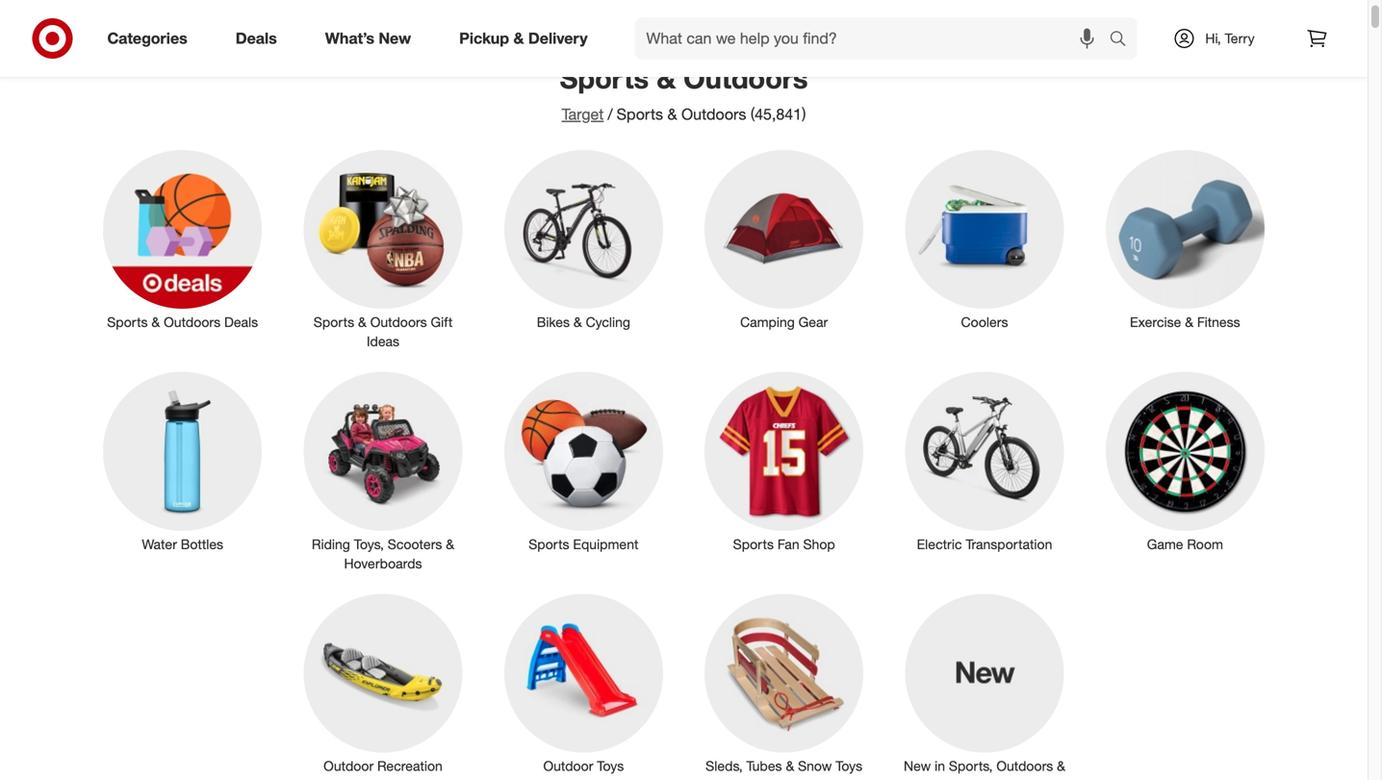 Task type: vqa. For each thing, say whether or not it's contained in the screenshot.
Pickup
yes



Task type: locate. For each thing, give the bounding box(es) containing it.
0 vertical spatial new
[[379, 29, 411, 48]]

1 outdoor from the left
[[324, 758, 374, 775]]

0 horizontal spatial outdoor
[[324, 758, 374, 775]]

1 vertical spatial new
[[904, 758, 931, 775]]

new in sports, outdoors & recreation
[[904, 758, 1066, 781]]

sports fan shop
[[733, 536, 835, 553]]

what's new link
[[309, 17, 435, 60]]

1 horizontal spatial outdoor
[[543, 758, 593, 775]]

recreation inside outdoor recreation link
[[377, 758, 443, 775]]

&
[[514, 29, 524, 48], [657, 61, 676, 95], [668, 105, 677, 124], [152, 314, 160, 331], [358, 314, 367, 331], [574, 314, 582, 331], [1185, 314, 1194, 331], [446, 536, 455, 553], [786, 758, 795, 775], [1057, 758, 1066, 775]]

target
[[562, 105, 604, 124]]

sports for sports & outdoors deals
[[107, 314, 148, 331]]

outdoor
[[324, 758, 374, 775], [543, 758, 593, 775]]

sports
[[560, 61, 649, 95], [617, 105, 663, 124], [107, 314, 148, 331], [314, 314, 354, 331], [529, 536, 570, 553], [733, 536, 774, 553]]

0 vertical spatial recreation
[[377, 758, 443, 775]]

recreation
[[377, 758, 443, 775], [952, 777, 1018, 781]]

outdoors inside the sports & outdoors deals link
[[164, 314, 221, 331]]

sports inside sports fan shop link
[[733, 536, 774, 553]]

fan
[[778, 536, 800, 553]]

coolers
[[961, 314, 1008, 331]]

exercise & fitness
[[1130, 314, 1241, 331]]

search
[[1101, 31, 1147, 50]]

& inside sports & outdoors gift ideas
[[358, 314, 367, 331]]

what's
[[325, 29, 374, 48]]

water bottles link
[[90, 368, 275, 554]]

deals
[[236, 29, 277, 48], [224, 314, 258, 331]]

0 horizontal spatial recreation
[[377, 758, 443, 775]]

outdoor toys link
[[491, 591, 676, 776]]

game room
[[1147, 536, 1224, 553]]

1 vertical spatial recreation
[[952, 777, 1018, 781]]

bikes & cycling
[[537, 314, 631, 331]]

outdoors inside sports & outdoors gift ideas
[[370, 314, 427, 331]]

game room link
[[1093, 368, 1278, 554]]

categories link
[[91, 17, 212, 60]]

bottles
[[181, 536, 223, 553]]

outdoors inside new in sports, outdoors & recreation
[[997, 758, 1054, 775]]

gift
[[431, 314, 453, 331]]

sports equipment
[[529, 536, 639, 553]]

deals link
[[219, 17, 301, 60]]

outdoors for sports & outdoors deals
[[164, 314, 221, 331]]

pickup & delivery
[[459, 29, 588, 48]]

outdoor for outdoor recreation
[[324, 758, 374, 775]]

0 vertical spatial deals
[[236, 29, 277, 48]]

water bottles
[[142, 536, 223, 553]]

1 horizontal spatial recreation
[[952, 777, 1018, 781]]

2 outdoor from the left
[[543, 758, 593, 775]]

electric
[[917, 536, 962, 553]]

tubes
[[747, 758, 782, 775]]

sports & outdoors deals
[[107, 314, 258, 331]]

pickup
[[459, 29, 509, 48]]

new in sports, outdoors & recreation link
[[892, 591, 1078, 781]]

electric transportation link
[[892, 368, 1078, 554]]

new right what's
[[379, 29, 411, 48]]

sleds,
[[706, 758, 743, 775]]

0 horizontal spatial toys
[[597, 758, 624, 775]]

1 vertical spatial deals
[[224, 314, 258, 331]]

new
[[379, 29, 411, 48], [904, 758, 931, 775]]

camping gear
[[741, 314, 828, 331]]

scooters
[[388, 536, 442, 553]]

pickup & delivery link
[[443, 17, 612, 60]]

toys
[[597, 758, 624, 775], [836, 758, 863, 775]]

1 horizontal spatial new
[[904, 758, 931, 775]]

1 horizontal spatial toys
[[836, 758, 863, 775]]

new left in on the right bottom
[[904, 758, 931, 775]]

/
[[608, 105, 613, 124]]

1 toys from the left
[[597, 758, 624, 775]]

sports inside sports & outdoors gift ideas
[[314, 314, 354, 331]]

bikes
[[537, 314, 570, 331]]

what's new
[[325, 29, 411, 48]]

riding toys, scooters & hoverboards link
[[291, 368, 476, 574]]

search button
[[1101, 17, 1147, 64]]

0 horizontal spatial new
[[379, 29, 411, 48]]

recreation inside new in sports, outdoors & recreation
[[952, 777, 1018, 781]]

sports inside sports equipment link
[[529, 536, 570, 553]]

shop
[[803, 536, 835, 553]]

target link
[[562, 105, 604, 124]]

sports & outdoors gift ideas
[[314, 314, 453, 350]]

sports for sports fan shop
[[733, 536, 774, 553]]

transportation
[[966, 536, 1053, 553]]

new inside new in sports, outdoors & recreation
[[904, 758, 931, 775]]

outdoors
[[684, 61, 808, 95], [682, 105, 747, 124], [164, 314, 221, 331], [370, 314, 427, 331], [997, 758, 1054, 775]]

toys,
[[354, 536, 384, 553]]

sports,
[[949, 758, 993, 775]]



Task type: describe. For each thing, give the bounding box(es) containing it.
sports equipment link
[[491, 368, 676, 554]]

hoverboards
[[344, 555, 422, 572]]

sports for sports & outdoors gift ideas
[[314, 314, 354, 331]]

outdoor for outdoor toys
[[543, 758, 593, 775]]

gear
[[799, 314, 828, 331]]

cycling
[[586, 314, 631, 331]]

equipment
[[573, 536, 639, 553]]

exercise
[[1130, 314, 1182, 331]]

water
[[142, 536, 177, 553]]

camping gear link
[[692, 146, 877, 332]]

sports fan shop link
[[692, 368, 877, 554]]

sports & outdoors deals link
[[90, 146, 275, 332]]

hi, terry
[[1206, 30, 1255, 47]]

riding toys, scooters & hoverboards
[[312, 536, 455, 572]]

electric transportation
[[917, 536, 1053, 553]]

outdoor toys
[[543, 758, 624, 775]]

& inside 'link'
[[1185, 314, 1194, 331]]

outdoors for sports & outdoors gift ideas
[[370, 314, 427, 331]]

camping
[[741, 314, 795, 331]]

delivery
[[528, 29, 588, 48]]

What can we help you find? suggestions appear below search field
[[635, 17, 1114, 60]]

sleds, tubes & snow toys link
[[692, 591, 877, 776]]

riding
[[312, 536, 350, 553]]

coolers link
[[892, 146, 1078, 332]]

sports for sports equipment
[[529, 536, 570, 553]]

outdoor recreation link
[[291, 591, 476, 776]]

bikes & cycling link
[[491, 146, 676, 332]]

exercise & fitness link
[[1093, 146, 1278, 332]]

& inside new in sports, outdoors & recreation
[[1057, 758, 1066, 775]]

game
[[1147, 536, 1184, 553]]

2 toys from the left
[[836, 758, 863, 775]]

(45,841)
[[751, 105, 806, 124]]

& inside the riding toys, scooters & hoverboards
[[446, 536, 455, 553]]

sports & outdoors gift ideas link
[[291, 146, 476, 351]]

in
[[935, 758, 945, 775]]

hi,
[[1206, 30, 1221, 47]]

outdoor recreation
[[324, 758, 443, 775]]

sleds, tubes & snow toys
[[706, 758, 863, 775]]

ideas
[[367, 333, 400, 350]]

snow
[[798, 758, 832, 775]]

categories
[[107, 29, 187, 48]]

room
[[1187, 536, 1224, 553]]

fitness
[[1198, 314, 1241, 331]]

terry
[[1225, 30, 1255, 47]]

sports & outdoors target / sports & outdoors (45,841)
[[560, 61, 808, 124]]

outdoors for sports & outdoors target / sports & outdoors (45,841)
[[684, 61, 808, 95]]



